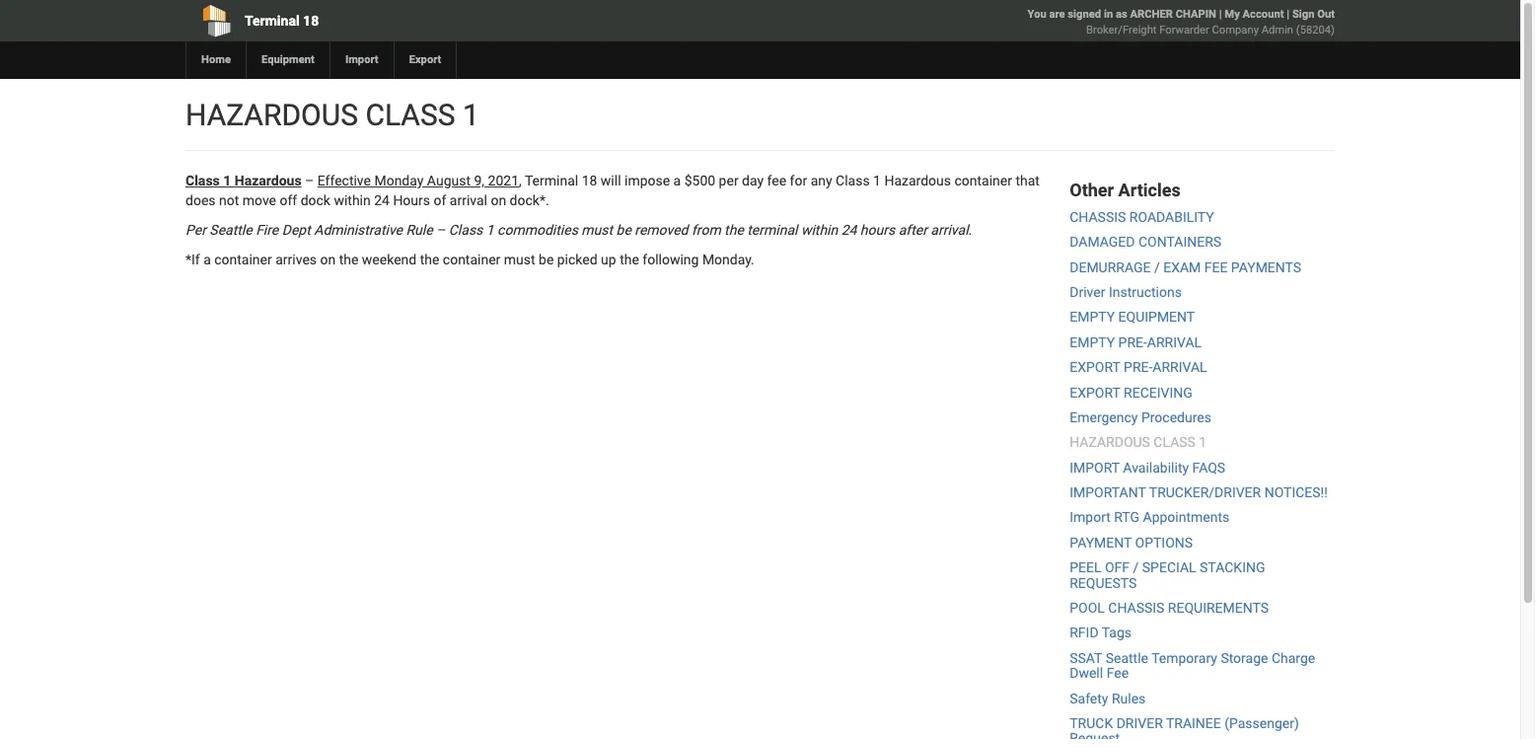 Task type: vqa. For each thing, say whether or not it's contained in the screenshot.
date
no



Task type: locate. For each thing, give the bounding box(es) containing it.
1 vertical spatial 18
[[582, 173, 598, 189]]

1 vertical spatial within
[[801, 222, 838, 238]]

faqs
[[1193, 460, 1226, 475]]

| left my at the right top of page
[[1220, 8, 1223, 21]]

hours
[[393, 192, 430, 208]]

driver
[[1117, 716, 1164, 731]]

hazardous down equipment link
[[186, 98, 358, 132]]

commodities
[[498, 222, 578, 238]]

must
[[582, 222, 613, 238], [504, 252, 536, 267]]

1 horizontal spatial within
[[801, 222, 838, 238]]

1 horizontal spatial must
[[582, 222, 613, 238]]

1 up *if a container arrives on the weekend the container must be picked up the following monday.
[[486, 222, 494, 238]]

1 horizontal spatial class
[[449, 222, 483, 238]]

hazardous
[[235, 173, 302, 189], [885, 173, 952, 189]]

from
[[692, 222, 721, 238]]

pre- down empty equipment "link"
[[1119, 334, 1148, 350]]

1 vertical spatial /
[[1134, 560, 1139, 576]]

on right arrives
[[320, 252, 336, 267]]

/ left exam
[[1155, 259, 1161, 275]]

a right *if
[[203, 252, 211, 267]]

2021
[[488, 173, 519, 189]]

within right 'terminal'
[[801, 222, 838, 238]]

24 left "hours"
[[842, 222, 857, 238]]

$500
[[685, 173, 716, 189]]

hazardous down emergency
[[1070, 435, 1151, 450]]

1 | from the left
[[1220, 8, 1223, 21]]

effective
[[318, 173, 371, 189]]

container left that
[[955, 173, 1013, 189]]

the down administrative
[[339, 252, 359, 267]]

container down arrival
[[443, 252, 501, 267]]

class inside , terminal 18 will impose a $500 per day fee for any class 1 hazardous container that does not move off dock within 24 hours of arrival on dock*.
[[836, 173, 870, 189]]

procedures
[[1142, 410, 1212, 425]]

2 export from the top
[[1070, 384, 1121, 400]]

in
[[1104, 8, 1114, 21]]

0 horizontal spatial class
[[366, 98, 456, 132]]

0 horizontal spatial on
[[320, 252, 336, 267]]

1 horizontal spatial hazardous
[[885, 173, 952, 189]]

import up hazardous class 1
[[345, 53, 379, 66]]

2 hazardous from the left
[[885, 173, 952, 189]]

0 vertical spatial empty
[[1070, 309, 1116, 325]]

emergency
[[1070, 410, 1139, 425]]

0 vertical spatial pre-
[[1119, 334, 1148, 350]]

1 horizontal spatial –
[[436, 222, 445, 238]]

18 left will
[[582, 173, 598, 189]]

1 vertical spatial class
[[1154, 435, 1196, 450]]

must up up
[[582, 222, 613, 238]]

0 horizontal spatial terminal
[[245, 13, 300, 29]]

pre- down empty pre-arrival link
[[1124, 359, 1153, 375]]

export
[[1070, 359, 1121, 375], [1070, 384, 1121, 400]]

1 vertical spatial on
[[320, 252, 336, 267]]

1 inside the other articles chassis roadability damaged containers demurrage / exam fee payments driver instructions empty equipment empty pre-arrival export pre-arrival export receiving emergency procedures hazardous class 1 import availability faqs important trucker/driver notices!! import rtg appointments payment options peel off / special stacking requests pool chassis requirements rfid tags ssat seattle temporary storage charge dwell fee safety rules truck driver trainee (passenger) request
[[1200, 435, 1207, 450]]

0 vertical spatial 18
[[303, 13, 319, 29]]

0 vertical spatial –
[[305, 173, 314, 189]]

1
[[463, 98, 479, 132], [223, 173, 231, 189], [874, 173, 881, 189], [486, 222, 494, 238], [1200, 435, 1207, 450]]

exam
[[1164, 259, 1202, 275]]

1 up "hours"
[[874, 173, 881, 189]]

0 vertical spatial within
[[334, 192, 371, 208]]

0 horizontal spatial hazardous
[[235, 173, 302, 189]]

0 horizontal spatial within
[[334, 192, 371, 208]]

a left $500 on the left of the page
[[674, 173, 681, 189]]

2 empty from the top
[[1070, 334, 1116, 350]]

storage
[[1221, 650, 1269, 666]]

chassis up tags
[[1109, 600, 1165, 616]]

0 horizontal spatial 18
[[303, 13, 319, 29]]

class inside the other articles chassis roadability damaged containers demurrage / exam fee payments driver instructions empty equipment empty pre-arrival export pre-arrival export receiving emergency procedures hazardous class 1 import availability faqs important trucker/driver notices!! import rtg appointments payment options peel off / special stacking requests pool chassis requirements rfid tags ssat seattle temporary storage charge dwell fee safety rules truck driver trainee (passenger) request
[[1154, 435, 1196, 450]]

forwarder
[[1160, 24, 1210, 37]]

– up dock
[[305, 173, 314, 189]]

1 vertical spatial must
[[504, 252, 536, 267]]

on down 2021
[[491, 192, 507, 208]]

0 horizontal spatial class
[[186, 173, 220, 189]]

be up up
[[616, 222, 632, 238]]

arrival up receiving
[[1153, 359, 1208, 375]]

0 horizontal spatial hazardous
[[186, 98, 358, 132]]

export link
[[393, 41, 456, 79]]

18 up "equipment" on the top
[[303, 13, 319, 29]]

driver
[[1070, 284, 1106, 300]]

2 horizontal spatial class
[[836, 173, 870, 189]]

demurrage / exam fee payments link
[[1070, 259, 1302, 275]]

are
[[1050, 8, 1066, 21]]

impose
[[625, 173, 670, 189]]

1 vertical spatial seattle
[[1106, 650, 1149, 666]]

august
[[427, 173, 471, 189]]

1 horizontal spatial on
[[491, 192, 507, 208]]

arrival down "equipment"
[[1148, 334, 1202, 350]]

availability
[[1124, 460, 1190, 475]]

sign
[[1293, 8, 1315, 21]]

1 horizontal spatial 24
[[842, 222, 857, 238]]

hazardous up after
[[885, 173, 952, 189]]

1 horizontal spatial terminal
[[525, 173, 579, 189]]

administrative
[[314, 222, 403, 238]]

payment options link
[[1070, 535, 1193, 551]]

the
[[725, 222, 744, 238], [339, 252, 359, 267], [420, 252, 440, 267], [620, 252, 639, 267]]

import inside the other articles chassis roadability damaged containers demurrage / exam fee payments driver instructions empty equipment empty pre-arrival export pre-arrival export receiving emergency procedures hazardous class 1 import availability faqs important trucker/driver notices!! import rtg appointments payment options peel off / special stacking requests pool chassis requirements rfid tags ssat seattle temporary storage charge dwell fee safety rules truck driver trainee (passenger) request
[[1070, 510, 1111, 526]]

broker/freight
[[1087, 24, 1157, 37]]

the down the rule
[[420, 252, 440, 267]]

payment
[[1070, 535, 1132, 551]]

1 inside , terminal 18 will impose a $500 per day fee for any class 1 hazardous container that does not move off dock within 24 hours of arrival on dock*.
[[874, 173, 881, 189]]

driver instructions link
[[1070, 284, 1182, 300]]

class down export link
[[366, 98, 456, 132]]

–
[[305, 173, 314, 189], [436, 222, 445, 238]]

peel
[[1070, 560, 1102, 576]]

chassis
[[1070, 209, 1127, 225], [1109, 600, 1165, 616]]

– right the rule
[[436, 222, 445, 238]]

empty down 'driver'
[[1070, 309, 1116, 325]]

| left sign
[[1287, 8, 1290, 21]]

that
[[1016, 173, 1040, 189]]

1 hazardous from the left
[[235, 173, 302, 189]]

import up the payment
[[1070, 510, 1111, 526]]

damaged containers link
[[1070, 234, 1222, 250]]

chassis up damaged
[[1070, 209, 1127, 225]]

seattle down not
[[210, 222, 252, 238]]

class
[[186, 173, 220, 189], [836, 173, 870, 189], [449, 222, 483, 238]]

1 horizontal spatial container
[[443, 252, 501, 267]]

1 vertical spatial import
[[1070, 510, 1111, 526]]

demurrage
[[1070, 259, 1151, 275]]

peel off / special stacking requests link
[[1070, 560, 1266, 591]]

1 vertical spatial export
[[1070, 384, 1121, 400]]

0 horizontal spatial a
[[203, 252, 211, 267]]

empty pre-arrival link
[[1070, 334, 1202, 350]]

terminal up "equipment" on the top
[[245, 13, 300, 29]]

1 vertical spatial terminal
[[525, 173, 579, 189]]

0 vertical spatial a
[[674, 173, 681, 189]]

terminal up dock*.
[[525, 173, 579, 189]]

1 horizontal spatial 18
[[582, 173, 598, 189]]

within
[[334, 192, 371, 208], [801, 222, 838, 238]]

home
[[201, 53, 231, 66]]

1 horizontal spatial be
[[616, 222, 632, 238]]

safety rules link
[[1070, 691, 1146, 706]]

hazardous inside , terminal 18 will impose a $500 per day fee for any class 1 hazardous container that does not move off dock within 24 hours of arrival on dock*.
[[885, 173, 952, 189]]

arrival
[[1148, 334, 1202, 350], [1153, 359, 1208, 375]]

hazardous
[[186, 98, 358, 132], [1070, 435, 1151, 450]]

1 horizontal spatial hazardous
[[1070, 435, 1151, 450]]

out
[[1318, 8, 1335, 21]]

pool chassis requirements link
[[1070, 600, 1269, 616]]

1 horizontal spatial a
[[674, 173, 681, 189]]

be down commodities
[[539, 252, 554, 267]]

0 vertical spatial /
[[1155, 259, 1161, 275]]

|
[[1220, 8, 1223, 21], [1287, 8, 1290, 21]]

terminal
[[245, 13, 300, 29], [525, 173, 579, 189]]

up
[[601, 252, 617, 267]]

1 vertical spatial a
[[203, 252, 211, 267]]

0 vertical spatial export
[[1070, 359, 1121, 375]]

0 vertical spatial on
[[491, 192, 507, 208]]

of
[[434, 192, 446, 208]]

0 horizontal spatial 24
[[374, 192, 390, 208]]

0 horizontal spatial seattle
[[210, 222, 252, 238]]

class
[[366, 98, 456, 132], [1154, 435, 1196, 450]]

1 horizontal spatial import
[[1070, 510, 1111, 526]]

class down arrival
[[449, 222, 483, 238]]

*if a container arrives on the weekend the container must be picked up the following monday.
[[186, 252, 755, 267]]

class down procedures
[[1154, 435, 1196, 450]]

export up export receiving link
[[1070, 359, 1121, 375]]

0 vertical spatial import
[[345, 53, 379, 66]]

1 vertical spatial 24
[[842, 222, 857, 238]]

seattle
[[210, 222, 252, 238], [1106, 650, 1149, 666]]

pre-
[[1119, 334, 1148, 350], [1124, 359, 1153, 375]]

notices!!
[[1265, 485, 1328, 501]]

class up does
[[186, 173, 220, 189]]

a
[[674, 173, 681, 189], [203, 252, 211, 267]]

import inside "link"
[[345, 53, 379, 66]]

on
[[491, 192, 507, 208], [320, 252, 336, 267]]

/ right off
[[1134, 560, 1139, 576]]

must down commodities
[[504, 252, 536, 267]]

1 vertical spatial empty
[[1070, 334, 1116, 350]]

1 vertical spatial be
[[539, 252, 554, 267]]

0 vertical spatial seattle
[[210, 222, 252, 238]]

class right any
[[836, 173, 870, 189]]

empty
[[1070, 309, 1116, 325], [1070, 334, 1116, 350]]

seattle down tags
[[1106, 650, 1149, 666]]

seattle inside the other articles chassis roadability damaged containers demurrage / exam fee payments driver instructions empty equipment empty pre-arrival export pre-arrival export receiving emergency procedures hazardous class 1 import availability faqs important trucker/driver notices!! import rtg appointments payment options peel off / special stacking requests pool chassis requirements rfid tags ssat seattle temporary storage charge dwell fee safety rules truck driver trainee (passenger) request
[[1106, 650, 1149, 666]]

1 horizontal spatial seattle
[[1106, 650, 1149, 666]]

0 vertical spatial hazardous
[[186, 98, 358, 132]]

not
[[219, 192, 239, 208]]

0 horizontal spatial be
[[539, 252, 554, 267]]

1 horizontal spatial class
[[1154, 435, 1196, 450]]

2 horizontal spatial container
[[955, 173, 1013, 189]]

0 horizontal spatial |
[[1220, 8, 1223, 21]]

1 up faqs
[[1200, 435, 1207, 450]]

import
[[345, 53, 379, 66], [1070, 510, 1111, 526]]

rules
[[1112, 691, 1146, 706]]

24 down monday
[[374, 192, 390, 208]]

hazardous up move
[[235, 173, 302, 189]]

terminal
[[747, 222, 798, 238]]

within down 'class 1 hazardous – effective monday august 9, 2021'
[[334, 192, 371, 208]]

class 1 hazardous – effective monday august 9, 2021
[[186, 173, 519, 189]]

1 horizontal spatial |
[[1287, 8, 1290, 21]]

export up emergency
[[1070, 384, 1121, 400]]

container down fire
[[214, 252, 272, 267]]

1 vertical spatial hazardous
[[1070, 435, 1151, 450]]

picked
[[557, 252, 598, 267]]

export pre-arrival link
[[1070, 359, 1208, 375]]

sign out link
[[1293, 8, 1335, 21]]

0 vertical spatial terminal
[[245, 13, 300, 29]]

empty down empty equipment "link"
[[1070, 334, 1116, 350]]

0 horizontal spatial import
[[345, 53, 379, 66]]

charge
[[1272, 650, 1316, 666]]

1 horizontal spatial /
[[1155, 259, 1161, 275]]

0 vertical spatial 24
[[374, 192, 390, 208]]

pool
[[1070, 600, 1105, 616]]

18 inside , terminal 18 will impose a $500 per day fee for any class 1 hazardous container that does not move off dock within 24 hours of arrival on dock*.
[[582, 173, 598, 189]]



Task type: describe. For each thing, give the bounding box(es) containing it.
stacking
[[1200, 560, 1266, 576]]

chassis roadability link
[[1070, 209, 1215, 225]]

options
[[1136, 535, 1193, 551]]

hazardous class 1
[[186, 98, 479, 132]]

equipment
[[1119, 309, 1196, 325]]

rfid
[[1070, 625, 1099, 641]]

roadability
[[1130, 209, 1215, 225]]

container inside , terminal 18 will impose a $500 per day fee for any class 1 hazardous container that does not move off dock within 24 hours of arrival on dock*.
[[955, 173, 1013, 189]]

receiving
[[1124, 384, 1193, 400]]

on inside , terminal 18 will impose a $500 per day fee for any class 1 hazardous container that does not move off dock within 24 hours of arrival on dock*.
[[491, 192, 507, 208]]

tags
[[1102, 625, 1132, 641]]

after
[[899, 222, 928, 238]]

(58204)
[[1297, 24, 1335, 37]]

0 vertical spatial chassis
[[1070, 209, 1127, 225]]

payments
[[1232, 259, 1302, 275]]

important trucker/driver notices!! link
[[1070, 485, 1328, 501]]

following
[[643, 252, 699, 267]]

fee
[[1205, 259, 1228, 275]]

emergency procedures link
[[1070, 410, 1212, 425]]

0 horizontal spatial container
[[214, 252, 272, 267]]

important
[[1070, 485, 1147, 501]]

dwell
[[1070, 665, 1104, 681]]

1 export from the top
[[1070, 359, 1121, 375]]

special
[[1143, 560, 1197, 576]]

weekend
[[362, 252, 417, 267]]

1 up not
[[223, 173, 231, 189]]

import rtg appointments link
[[1070, 510, 1230, 526]]

1 up "9," on the top left of page
[[463, 98, 479, 132]]

signed
[[1068, 8, 1102, 21]]

ssat seattle temporary storage charge dwell fee link
[[1070, 650, 1316, 681]]

you are signed in as archer chapin | my account | sign out broker/freight forwarder company admin (58204)
[[1028, 8, 1335, 37]]

trainee
[[1167, 716, 1222, 731]]

1 vertical spatial arrival
[[1153, 359, 1208, 375]]

a inside , terminal 18 will impose a $500 per day fee for any class 1 hazardous container that does not move off dock within 24 hours of arrival on dock*.
[[674, 173, 681, 189]]

hazardous inside the other articles chassis roadability damaged containers demurrage / exam fee payments driver instructions empty equipment empty pre-arrival export pre-arrival export receiving emergency procedures hazardous class 1 import availability faqs important trucker/driver notices!! import rtg appointments payment options peel off / special stacking requests pool chassis requirements rfid tags ssat seattle temporary storage charge dwell fee safety rules truck driver trainee (passenger) request
[[1070, 435, 1151, 450]]

terminal inside , terminal 18 will impose a $500 per day fee for any class 1 hazardous container that does not move off dock within 24 hours of arrival on dock*.
[[525, 173, 579, 189]]

off
[[1105, 560, 1130, 576]]

within inside , terminal 18 will impose a $500 per day fee for any class 1 hazardous container that does not move off dock within 24 hours of arrival on dock*.
[[334, 192, 371, 208]]

0 vertical spatial class
[[366, 98, 456, 132]]

(passenger)
[[1225, 716, 1300, 731]]

instructions
[[1109, 284, 1182, 300]]

equipment link
[[246, 41, 330, 79]]

dock*.
[[510, 192, 549, 208]]

export
[[409, 53, 442, 66]]

off
[[280, 192, 297, 208]]

request
[[1070, 731, 1120, 739]]

0 vertical spatial arrival
[[1148, 334, 1202, 350]]

2 | from the left
[[1287, 8, 1290, 21]]

company
[[1213, 24, 1259, 37]]

rtg
[[1115, 510, 1140, 526]]

1 vertical spatial –
[[436, 222, 445, 238]]

per
[[186, 222, 206, 238]]

0 horizontal spatial /
[[1134, 560, 1139, 576]]

the right up
[[620, 252, 639, 267]]

the right from
[[725, 222, 744, 238]]

appointments
[[1144, 510, 1230, 526]]

,
[[519, 173, 522, 189]]

dock
[[301, 192, 331, 208]]

empty equipment link
[[1070, 309, 1196, 325]]

for
[[790, 173, 808, 189]]

you
[[1028, 8, 1047, 21]]

0 vertical spatial be
[[616, 222, 632, 238]]

home link
[[186, 41, 246, 79]]

other articles chassis roadability damaged containers demurrage / exam fee payments driver instructions empty equipment empty pre-arrival export pre-arrival export receiving emergency procedures hazardous class 1 import availability faqs important trucker/driver notices!! import rtg appointments payment options peel off / special stacking requests pool chassis requirements rfid tags ssat seattle temporary storage charge dwell fee safety rules truck driver trainee (passenger) request
[[1070, 180, 1328, 739]]

trucker/driver
[[1150, 485, 1262, 501]]

arrival
[[450, 192, 488, 208]]

my
[[1225, 8, 1241, 21]]

fee
[[768, 173, 787, 189]]

9,
[[474, 173, 485, 189]]

articles
[[1119, 180, 1181, 200]]

requests
[[1070, 575, 1137, 591]]

0 horizontal spatial must
[[504, 252, 536, 267]]

1 vertical spatial chassis
[[1109, 600, 1165, 616]]

1 vertical spatial pre-
[[1124, 359, 1153, 375]]

monday
[[375, 173, 424, 189]]

import link
[[330, 41, 393, 79]]

ssat
[[1070, 650, 1103, 666]]

0 vertical spatial must
[[582, 222, 613, 238]]

rule
[[406, 222, 433, 238]]

18 inside terminal 18 link
[[303, 13, 319, 29]]

will
[[601, 173, 621, 189]]

fire
[[256, 222, 279, 238]]

fee
[[1107, 665, 1129, 681]]

terminal 18
[[245, 13, 319, 29]]

24 inside , terminal 18 will impose a $500 per day fee for any class 1 hazardous container that does not move off dock within 24 hours of arrival on dock*.
[[374, 192, 390, 208]]

requirements
[[1169, 600, 1269, 616]]

safety
[[1070, 691, 1109, 706]]

truck driver trainee (passenger) request link
[[1070, 716, 1300, 739]]

import availability faqs link
[[1070, 460, 1226, 475]]

1 empty from the top
[[1070, 309, 1116, 325]]

arrives
[[276, 252, 317, 267]]

0 horizontal spatial –
[[305, 173, 314, 189]]

chapin
[[1176, 8, 1217, 21]]

containers
[[1139, 234, 1222, 250]]

truck
[[1070, 716, 1114, 731]]

equipment
[[262, 53, 315, 66]]

per
[[719, 173, 739, 189]]

hours
[[861, 222, 896, 238]]



